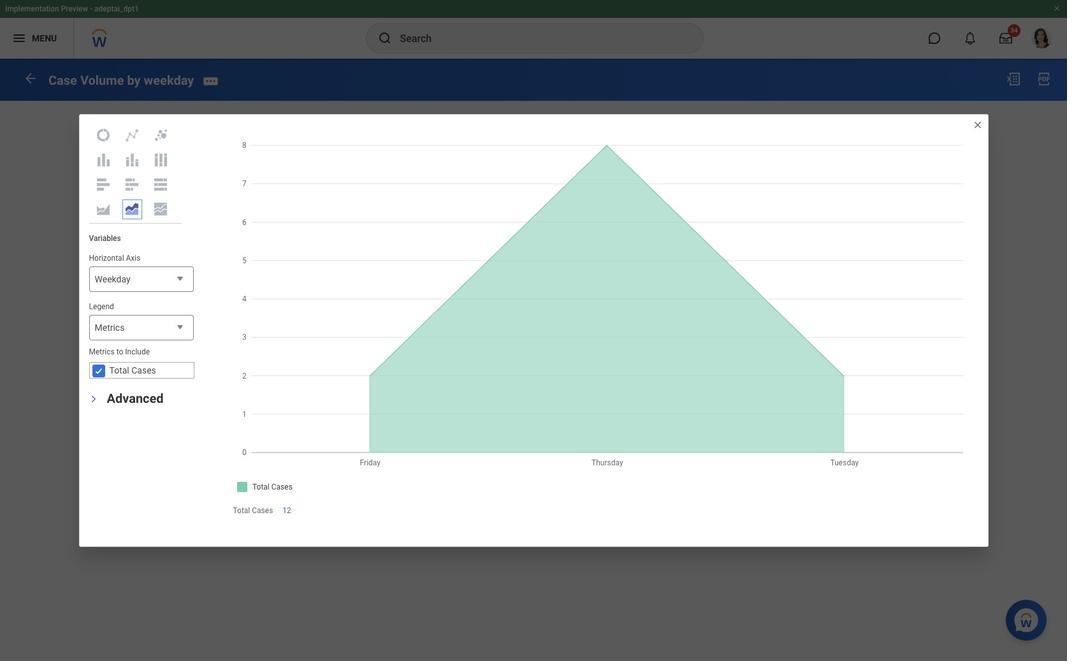 Task type: describe. For each thing, give the bounding box(es) containing it.
weekday
[[144, 73, 194, 88]]

profile logan mcneil element
[[1024, 24, 1060, 52]]

to
[[116, 348, 123, 356]]

case volume by weekday
[[48, 73, 194, 88]]

metrics to include
[[89, 348, 150, 356]]

implementation preview -   adeptai_dpt1
[[5, 4, 139, 13]]

100% area image
[[153, 202, 168, 217]]

total inside the metrics to include group
[[109, 365, 129, 376]]

horizontal axis group
[[89, 253, 194, 293]]

metrics for metrics to include
[[89, 348, 115, 356]]

metrics button
[[89, 315, 194, 341]]

horizontal axis
[[89, 254, 141, 263]]

legend
[[89, 302, 114, 311]]

export to excel image
[[1006, 71, 1021, 87]]

donut image
[[96, 127, 111, 143]]

bubble image
[[153, 127, 168, 143]]

clustered bar image
[[96, 177, 111, 192]]

adeptai_dpt1
[[94, 4, 139, 13]]

clustered column image
[[96, 152, 111, 167]]

legend group
[[89, 302, 194, 341]]

cases inside the metrics to include group
[[131, 365, 156, 376]]

variables
[[89, 234, 121, 243]]

-
[[90, 4, 93, 13]]

preview
[[61, 4, 88, 13]]

weekday
[[95, 274, 130, 284]]

12 button
[[283, 506, 293, 516]]

inbox large image
[[1000, 32, 1013, 45]]

horizontal
[[89, 254, 124, 263]]

stacked bar image
[[124, 177, 140, 192]]



Task type: locate. For each thing, give the bounding box(es) containing it.
view printable version (pdf) image
[[1037, 71, 1052, 87]]

1 horizontal spatial cases
[[252, 506, 273, 515]]

metrics left to
[[89, 348, 115, 356]]

advanced dialog
[[79, 114, 989, 547]]

metrics inside metrics popup button
[[95, 323, 125, 333]]

stacked column image
[[124, 152, 140, 167]]

search image
[[377, 31, 392, 46]]

axis
[[126, 254, 141, 263]]

1 vertical spatial cases
[[252, 506, 273, 515]]

weekday button
[[89, 267, 194, 293]]

1 horizontal spatial total
[[233, 506, 250, 515]]

0 vertical spatial metrics
[[95, 323, 125, 333]]

total
[[109, 365, 129, 376], [233, 506, 250, 515]]

case volume by weekday link
[[48, 73, 194, 88]]

previous page image
[[23, 71, 38, 86]]

12
[[283, 506, 291, 515]]

advanced
[[107, 391, 164, 406]]

close environment banner image
[[1053, 4, 1061, 12]]

case
[[48, 73, 77, 88]]

check small image
[[91, 363, 106, 379]]

close chart settings image
[[973, 120, 983, 130]]

total down metrics to include
[[109, 365, 129, 376]]

stacked area image
[[124, 202, 140, 217]]

cases left 12
[[252, 506, 273, 515]]

cases
[[131, 365, 156, 376], [252, 506, 273, 515]]

overlaid area image
[[96, 202, 111, 217]]

volume
[[80, 73, 124, 88]]

advanced button
[[107, 391, 164, 406]]

0 vertical spatial cases
[[131, 365, 156, 376]]

total cases left 12
[[233, 506, 273, 515]]

0 horizontal spatial cases
[[131, 365, 156, 376]]

100% column image
[[153, 152, 168, 167]]

total cases inside the metrics to include group
[[109, 365, 156, 376]]

case volume by weekday main content
[[0, 59, 1067, 143]]

100% bar image
[[153, 177, 168, 192]]

chevron down image
[[89, 392, 98, 407]]

total cases
[[109, 365, 156, 376], [233, 506, 273, 515]]

1 vertical spatial total
[[233, 506, 250, 515]]

0 horizontal spatial total cases
[[109, 365, 156, 376]]

1 horizontal spatial total cases
[[233, 506, 273, 515]]

0 vertical spatial total cases
[[109, 365, 156, 376]]

metrics inside the metrics to include group
[[89, 348, 115, 356]]

total cases down include
[[109, 365, 156, 376]]

variables group
[[79, 224, 203, 388]]

metrics
[[95, 323, 125, 333], [89, 348, 115, 356]]

1 vertical spatial metrics
[[89, 348, 115, 356]]

0 horizontal spatial total
[[109, 365, 129, 376]]

include
[[125, 348, 150, 356]]

total left 12
[[233, 506, 250, 515]]

1 vertical spatial total cases
[[233, 506, 273, 515]]

metrics to include group
[[89, 347, 194, 379]]

implementation
[[5, 4, 59, 13]]

line image
[[124, 127, 140, 143]]

notifications large image
[[964, 32, 977, 45]]

metrics for metrics
[[95, 323, 125, 333]]

by
[[127, 73, 141, 88]]

implementation preview -   adeptai_dpt1 banner
[[0, 0, 1067, 59]]

0 vertical spatial total
[[109, 365, 129, 376]]

metrics down legend
[[95, 323, 125, 333]]

cases down include
[[131, 365, 156, 376]]



Task type: vqa. For each thing, say whether or not it's contained in the screenshot.
ALEX to the bottom
no



